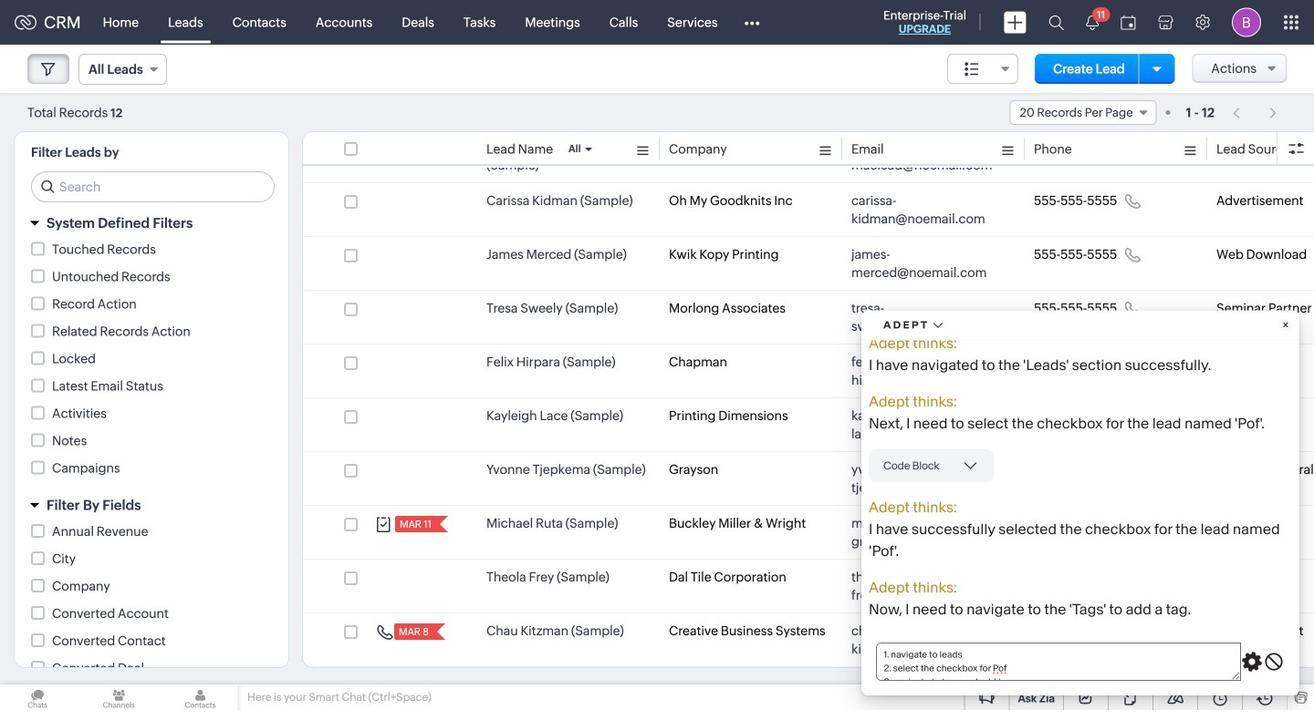 Task type: vqa. For each thing, say whether or not it's contained in the screenshot.
Leads
no



Task type: locate. For each thing, give the bounding box(es) containing it.
row group
[[303, 58, 1314, 668]]

Search text field
[[32, 172, 274, 202]]

profile element
[[1221, 0, 1272, 44]]

profile image
[[1232, 8, 1261, 37]]

None field
[[78, 54, 167, 85], [947, 54, 1019, 84], [1010, 100, 1157, 125], [78, 54, 167, 85], [1010, 100, 1157, 125]]

search element
[[1038, 0, 1075, 45]]

chats image
[[0, 685, 75, 711]]

create menu element
[[993, 0, 1038, 44]]

logo image
[[15, 15, 37, 30]]

navigation
[[1224, 99, 1287, 126]]

size image
[[965, 61, 979, 78]]



Task type: describe. For each thing, give the bounding box(es) containing it.
search image
[[1048, 15, 1064, 30]]

none field the size
[[947, 54, 1019, 84]]

signals element
[[1075, 0, 1110, 45]]

create menu image
[[1004, 11, 1027, 33]]

calendar image
[[1121, 15, 1136, 30]]

contacts image
[[163, 685, 238, 711]]

channels image
[[81, 685, 156, 711]]

Other Modules field
[[732, 8, 771, 37]]



